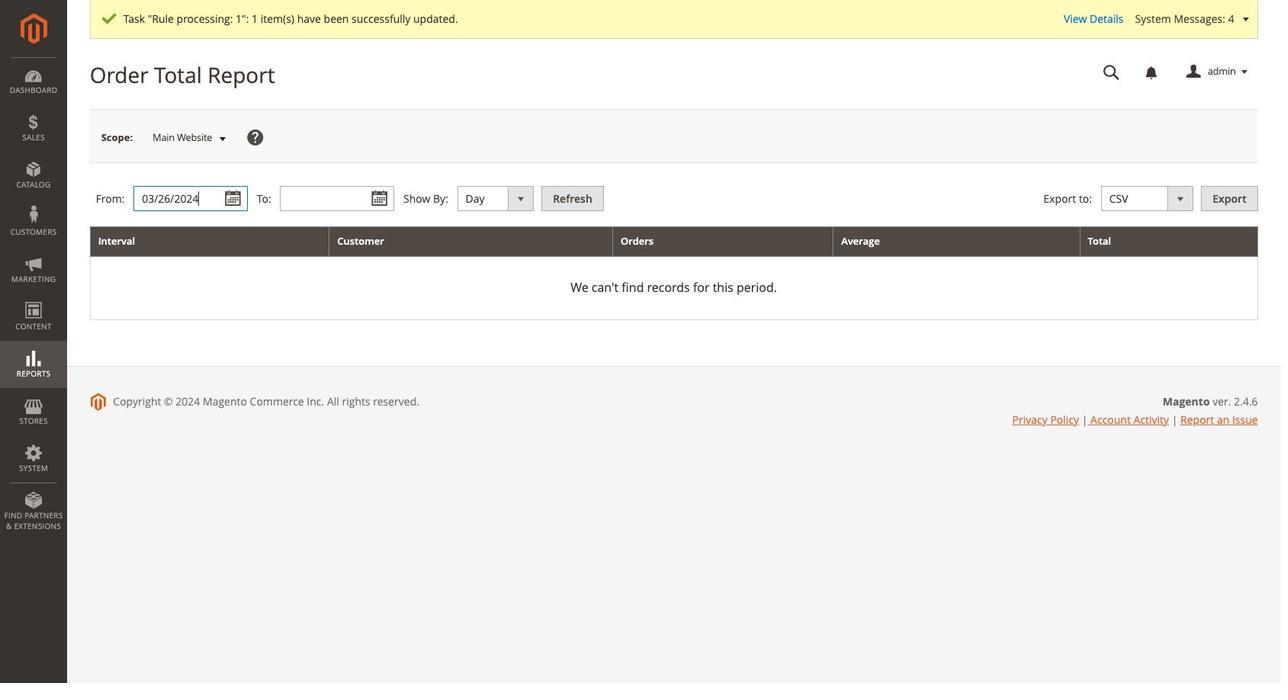 Task type: vqa. For each thing, say whether or not it's contained in the screenshot.
'menu bar'
yes



Task type: locate. For each thing, give the bounding box(es) containing it.
None text field
[[1093, 59, 1131, 85], [280, 186, 395, 211], [1093, 59, 1131, 85], [280, 186, 395, 211]]

None text field
[[134, 186, 248, 211]]

menu bar
[[0, 57, 67, 539]]



Task type: describe. For each thing, give the bounding box(es) containing it.
magento admin panel image
[[20, 13, 47, 44]]



